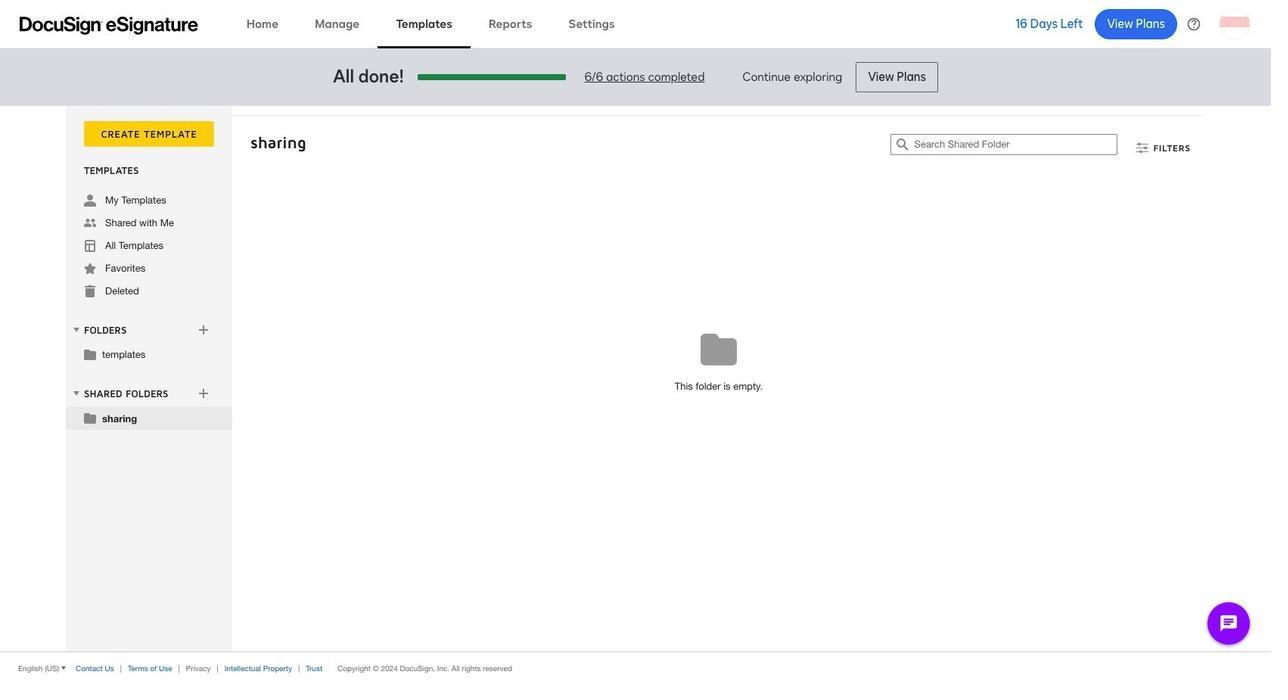 Task type: locate. For each thing, give the bounding box(es) containing it.
folder image
[[84, 348, 96, 360]]

view folders image
[[70, 324, 83, 336]]

shared image
[[84, 217, 96, 229]]

trash image
[[84, 285, 96, 298]]

docusign esignature image
[[20, 16, 198, 34]]

your uploaded profile image image
[[1220, 9, 1251, 39]]



Task type: describe. For each thing, give the bounding box(es) containing it.
templates image
[[84, 240, 96, 252]]

Search Shared Folder text field
[[915, 135, 1118, 154]]

star filled image
[[84, 263, 96, 275]]

folder image
[[84, 412, 96, 424]]

view shared folders image
[[70, 388, 83, 400]]

secondary navigation region
[[66, 106, 1210, 652]]

more info region
[[0, 652, 1272, 684]]

user image
[[84, 195, 96, 207]]



Task type: vqa. For each thing, say whether or not it's contained in the screenshot.
Templates image
yes



